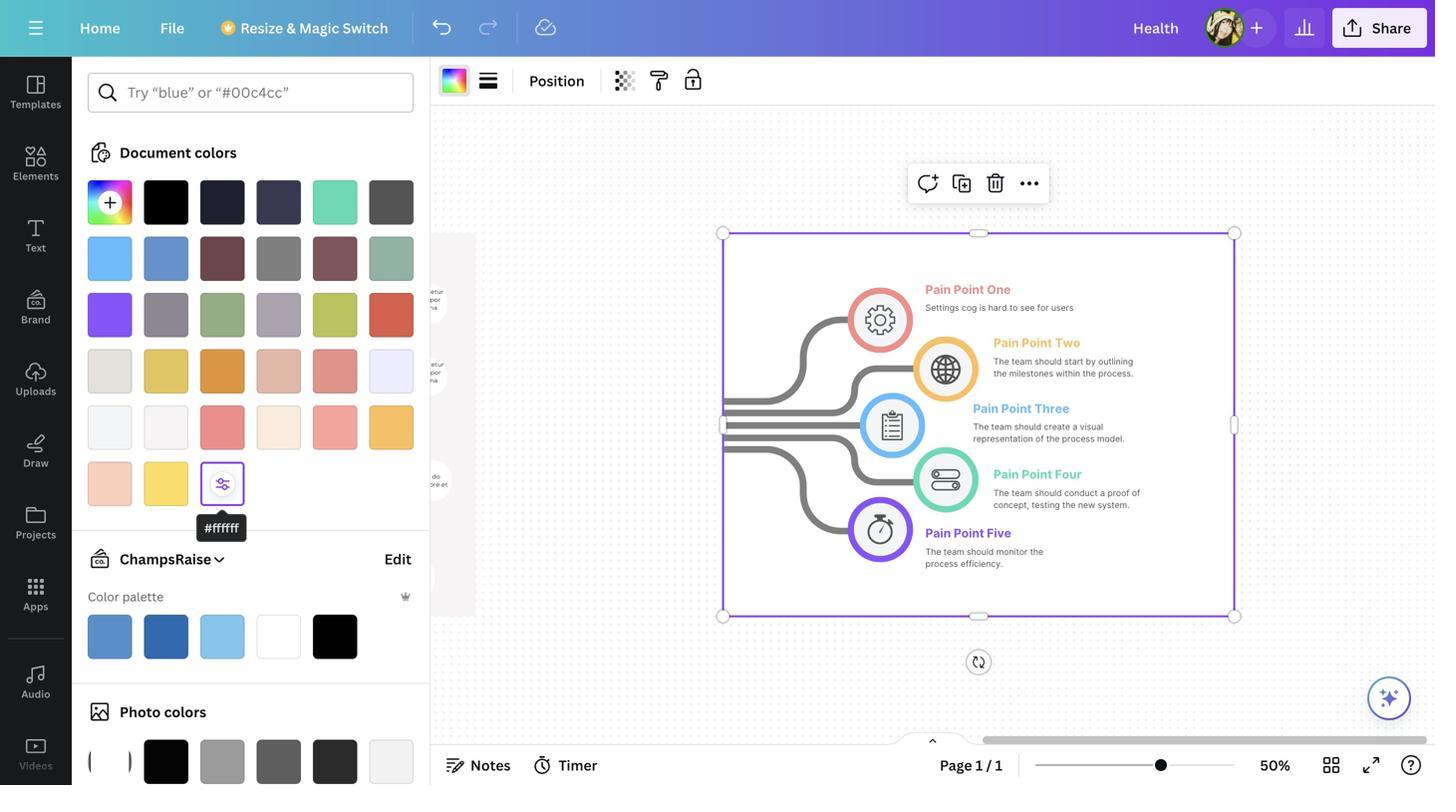 Task type: describe. For each thing, give the bounding box(es) containing it.
color palette
[[88, 589, 164, 605]]

#f4f5f6 image
[[88, 406, 132, 450]]

#ffcdba image
[[88, 462, 132, 506]]

testing
[[1032, 500, 1060, 510]]

audio button
[[0, 647, 72, 719]]

palette
[[122, 589, 164, 605]]

audio
[[21, 688, 50, 701]]

file button
[[144, 8, 201, 48]]

chronometer icon image
[[868, 515, 894, 545]]

team for the
[[1012, 357, 1033, 367]]

the team should create a visual representation of the process model.
[[973, 422, 1125, 444]]

colors for photo colors
[[164, 703, 206, 722]]

pain for pain point one
[[926, 282, 951, 297]]

notes button
[[439, 750, 519, 782]]

draw button
[[0, 416, 72, 487]]

the down by
[[1083, 369, 1096, 379]]

the left milestones
[[994, 369, 1007, 379]]

point for one
[[954, 282, 984, 297]]

projects
[[16, 528, 56, 542]]

&
[[287, 18, 296, 37]]

50% button
[[1243, 750, 1308, 782]]

within
[[1056, 369, 1081, 379]]

side panel tab list
[[0, 57, 72, 786]]

two
[[1055, 336, 1081, 350]]

#e05a47 image
[[369, 293, 414, 337]]

#4890cd image
[[88, 615, 132, 659]]

the inside the team should conduct a proof of concept, testing the new system.
[[1063, 500, 1076, 510]]

the for representation
[[973, 422, 989, 432]]

main menu bar
[[0, 0, 1435, 57]]

50%
[[1260, 756, 1291, 775]]

users
[[1052, 303, 1074, 313]]

position
[[529, 71, 585, 90]]

#545454 image
[[369, 180, 414, 225]]

templates button
[[0, 57, 72, 129]]

the team should monitor the process efficiency.
[[926, 547, 1046, 569]]

#e4e1da image
[[88, 349, 132, 394]]

the inside the team should create a visual representation of the process model.
[[1047, 434, 1060, 444]]

0 vertical spatial icon image
[[866, 305, 896, 335]]

#040404 image
[[144, 740, 188, 785]]

team for representation
[[992, 422, 1012, 432]]

point for four
[[1022, 468, 1052, 482]]

hard
[[989, 303, 1007, 313]]

the inside the team should monitor the process efficiency.
[[1030, 547, 1044, 557]]

#e8b7a5 image
[[257, 349, 301, 394]]

representation
[[973, 434, 1033, 444]]

settings
[[926, 303, 960, 313]]

#5993cf image
[[144, 237, 188, 281]]

champsraise
[[120, 550, 211, 569]]

point for three
[[1002, 402, 1032, 416]]

the for the
[[994, 357, 1010, 367]]

pain point four
[[994, 468, 1082, 482]]

#383950 image
[[257, 180, 301, 225]]

conduct
[[1065, 488, 1098, 498]]

add a new color image
[[88, 180, 132, 225]]

process.
[[1099, 369, 1134, 379]]

magic
[[299, 18, 339, 37]]

#166bb5 image
[[144, 615, 188, 659]]

by
[[1086, 357, 1096, 367]]

process inside the team should create a visual representation of the process model.
[[1062, 434, 1095, 444]]

#000000 image
[[144, 180, 188, 225]]

should for of
[[1035, 488, 1062, 498]]

#1f2030 image
[[200, 180, 245, 225]]

brand
[[21, 313, 51, 326]]

templates
[[10, 98, 61, 111]]

photo
[[120, 703, 161, 722]]

file
[[160, 18, 185, 37]]

pain point five
[[926, 526, 1012, 541]]

point for two
[[1022, 336, 1052, 350]]

#040404 image
[[144, 740, 188, 785]]

Try "blue" or "#00c4cc" search field
[[128, 74, 401, 112]]

#e4e1da image
[[88, 349, 132, 394]]

home link
[[64, 8, 136, 48]]

videos button
[[0, 719, 72, 786]]

resize & magic switch button
[[209, 8, 404, 48]]

team for efficiency.
[[944, 547, 964, 557]]

system.
[[1098, 500, 1130, 510]]

#8fad80 image
[[200, 293, 245, 337]]

#75c6ef image
[[200, 615, 245, 659]]

#545454 image
[[369, 180, 414, 225]]

efficiency.
[[961, 559, 1003, 569]]

the team should start by outlining the milestones within the process.
[[994, 357, 1136, 379]]

a for visual
[[1073, 422, 1078, 432]]

#ffcdba image
[[88, 462, 132, 506]]

to
[[1010, 303, 1018, 313]]

#166bb5 image
[[144, 615, 188, 659]]

position button
[[521, 65, 593, 97]]

timer
[[559, 756, 598, 775]]

process inside the team should monitor the process efficiency.
[[926, 559, 958, 569]]

photo colors
[[120, 703, 206, 722]]

1 1 from the left
[[976, 756, 983, 775]]

model.
[[1097, 434, 1125, 444]]

show pages image
[[885, 732, 981, 748]]

three
[[1035, 402, 1070, 416]]

settings cog is hard to see for users
[[926, 303, 1074, 313]]

five
[[987, 526, 1012, 541]]

create
[[1044, 422, 1070, 432]]

of inside the team should create a visual representation of the process model.
[[1036, 434, 1044, 444]]

pain for pain point five
[[926, 526, 951, 541]]

pain for pain point three
[[973, 402, 999, 416]]

#ffffff
[[204, 520, 239, 536]]

notes
[[471, 756, 511, 775]]

document colors
[[120, 143, 237, 162]]



Task type: vqa. For each thing, say whether or not it's contained in the screenshot.
Starred 'link'
no



Task type: locate. For each thing, give the bounding box(es) containing it.
#2b2b2b image
[[313, 740, 357, 785]]

#ffffff image up #ffffff
[[200, 462, 245, 506]]

pain point one
[[926, 282, 1011, 297]]

point for five
[[954, 526, 984, 541]]

the down conduct
[[1063, 500, 1076, 510]]

#f6f4f5 image
[[144, 406, 188, 450]]

icon image
[[866, 305, 896, 335], [882, 411, 903, 441], [932, 469, 961, 491]]

point up cog
[[954, 282, 984, 297]]

share
[[1373, 18, 1412, 37]]

#5e5e5e image
[[257, 740, 301, 785], [257, 740, 301, 785]]

#ffbd59 image
[[369, 406, 414, 450], [369, 406, 414, 450]]

milestones
[[1010, 369, 1054, 379]]

new
[[1078, 500, 1096, 510]]

should inside the team should create a visual representation of the process model.
[[1015, 422, 1042, 432]]

#fbebdc image
[[257, 406, 301, 450], [257, 406, 301, 450]]

the for efficiency.
[[926, 547, 941, 557]]

page 1 / 1
[[940, 756, 1003, 775]]

resize & magic switch
[[240, 18, 388, 37]]

should inside the team should start by outlining the milestones within the process.
[[1035, 357, 1062, 367]]

elements button
[[0, 129, 72, 200]]

#2b2b2b image
[[313, 740, 357, 785]]

team for of
[[1012, 488, 1033, 498]]

the down pain point two
[[994, 357, 1010, 367]]

#eb8f88 image
[[313, 349, 357, 394]]

colors up #1f2030 icon
[[195, 143, 237, 162]]

cog
[[962, 303, 977, 313]]

text button
[[0, 200, 72, 272]]

a left visual
[[1073, 422, 1078, 432]]

apps button
[[0, 559, 72, 631]]

four
[[1055, 468, 1082, 482]]

the inside the team should start by outlining the milestones within the process.
[[994, 357, 1010, 367]]

#ffde59 image
[[144, 462, 188, 506]]

1 right /
[[996, 756, 1003, 775]]

1 vertical spatial process
[[926, 559, 958, 569]]

the right monitor in the bottom of the page
[[1030, 547, 1044, 557]]

#84545a image
[[313, 237, 357, 281], [313, 237, 357, 281]]

1 horizontal spatial #ffffff image
[[257, 615, 301, 659]]

#b7c44d image
[[313, 293, 357, 337], [313, 293, 357, 337]]

#e6c451 image
[[144, 349, 188, 394], [144, 349, 188, 394]]

team down pain point five
[[944, 547, 964, 557]]

1
[[976, 756, 983, 775], [996, 756, 1003, 775]]

the team should conduct a proof of concept, testing the new system.
[[994, 488, 1143, 510]]

#724449 image
[[200, 237, 245, 281], [200, 237, 245, 281]]

0 horizontal spatial a
[[1073, 422, 1078, 432]]

a inside the team should create a visual representation of the process model.
[[1073, 422, 1078, 432]]

apps
[[23, 600, 48, 614]]

pain point three
[[973, 402, 1070, 416]]

0 horizontal spatial 1
[[976, 756, 983, 775]]

champsraise button
[[80, 547, 227, 571]]

should inside the team should conduct a proof of concept, testing the new system.
[[1035, 488, 1062, 498]]

#8f8792 image
[[144, 293, 188, 337], [144, 293, 188, 337]]

should
[[1035, 357, 1062, 367], [1015, 422, 1042, 432], [1035, 488, 1062, 498], [967, 547, 994, 557]]

should up milestones
[[1035, 357, 1062, 367]]

of down three
[[1036, 434, 1044, 444]]

#7f7f7f image
[[257, 237, 301, 281], [257, 237, 301, 281]]

pain up concept,
[[994, 468, 1019, 482]]

1 horizontal spatial 1
[[996, 756, 1003, 775]]

#8fad80 image
[[200, 293, 245, 337]]

#89b3a5 image
[[369, 237, 414, 281], [369, 237, 414, 281]]

share button
[[1333, 8, 1427, 48]]

team
[[1012, 357, 1033, 367], [992, 422, 1012, 432], [1012, 488, 1033, 498], [944, 547, 964, 557]]

colors right photo
[[164, 703, 206, 722]]

#8c52ff image
[[88, 293, 132, 337], [88, 293, 132, 337]]

canva assistant image
[[1378, 687, 1402, 711]]

pain
[[926, 282, 951, 297], [994, 336, 1019, 350], [973, 402, 999, 416], [994, 468, 1019, 482], [926, 526, 951, 541]]

#f2f2f2 image
[[369, 740, 414, 785], [369, 740, 414, 785]]

start
[[1065, 357, 1084, 367]]

colors for document colors
[[195, 143, 237, 162]]

#39dbb2 image
[[313, 180, 357, 225]]

pain up the 'settings'
[[926, 282, 951, 297]]

add a new color image
[[88, 180, 132, 225]]

0 vertical spatial process
[[1062, 434, 1095, 444]]

0 horizontal spatial process
[[926, 559, 958, 569]]

one
[[987, 282, 1011, 297]]

a
[[1073, 422, 1078, 432], [1100, 488, 1105, 498]]

color
[[88, 589, 119, 605]]

home
[[80, 18, 120, 37]]

edit button
[[382, 539, 414, 579]]

#75c6ef image
[[200, 615, 245, 659]]

#ffffff image
[[443, 69, 467, 93], [443, 69, 467, 93], [200, 462, 245, 506], [257, 615, 301, 659]]

#f6f4f5 image
[[144, 406, 188, 450]]

#9b9b9b image
[[200, 740, 245, 785], [200, 740, 245, 785]]

1 vertical spatial icon image
[[882, 411, 903, 441]]

team up milestones
[[1012, 357, 1033, 367]]

videos
[[19, 760, 53, 773]]

#e7922c image
[[200, 349, 245, 394], [200, 349, 245, 394]]

#eeedff image
[[369, 349, 414, 394]]

colors
[[195, 143, 237, 162], [164, 703, 206, 722]]

proof
[[1108, 488, 1130, 498]]

2 1 from the left
[[996, 756, 1003, 775]]

#010101 image
[[313, 615, 357, 659], [313, 615, 357, 659]]

#e05a47 image
[[369, 293, 414, 337]]

monitor
[[997, 547, 1028, 557]]

the for of
[[994, 488, 1010, 498]]

#f88989 image
[[200, 406, 245, 450]]

Design title text field
[[1118, 8, 1197, 48]]

team inside the team should conduct a proof of concept, testing the new system.
[[1012, 488, 1033, 498]]

#e8b7a5 image
[[257, 349, 301, 394]]

point left "two"
[[1022, 336, 1052, 350]]

should for efficiency.
[[967, 547, 994, 557]]

team inside the team should create a visual representation of the process model.
[[992, 422, 1012, 432]]

draw
[[23, 457, 49, 470]]

see
[[1020, 303, 1035, 313]]

elements
[[13, 169, 59, 183]]

the inside the team should create a visual representation of the process model.
[[973, 422, 989, 432]]

point up the team should monitor the process efficiency.
[[954, 526, 984, 541]]

#eeedff image
[[369, 349, 414, 394]]

/
[[986, 756, 992, 775]]

1 horizontal spatial a
[[1100, 488, 1105, 498]]

pain for pain point four
[[994, 468, 1019, 482]]

text
[[26, 241, 46, 255]]

uploads button
[[0, 344, 72, 416]]

should for the
[[1035, 357, 1062, 367]]

the up representation on the right of page
[[973, 422, 989, 432]]

pain up the team should monitor the process efficiency.
[[926, 526, 951, 541]]

visual
[[1080, 422, 1104, 432]]

process left efficiency.
[[926, 559, 958, 569]]

team up concept,
[[1012, 488, 1033, 498]]

point
[[954, 282, 984, 297], [1022, 336, 1052, 350], [1002, 402, 1032, 416], [1022, 468, 1052, 482], [954, 526, 984, 541]]

the down create
[[1047, 434, 1060, 444]]

1 left /
[[976, 756, 983, 775]]

point up representation on the right of page
[[1002, 402, 1032, 416]]

a for proof
[[1100, 488, 1105, 498]]

0 horizontal spatial #ffffff image
[[200, 462, 245, 506]]

team inside the team should start by outlining the milestones within the process.
[[1012, 357, 1033, 367]]

1 vertical spatial #ffffff image
[[257, 615, 301, 659]]

team inside the team should monitor the process efficiency.
[[944, 547, 964, 557]]

0 vertical spatial a
[[1073, 422, 1078, 432]]

a inside the team should conduct a proof of concept, testing the new system.
[[1100, 488, 1105, 498]]

process
[[1062, 434, 1095, 444], [926, 559, 958, 569]]

#1f2030 image
[[200, 180, 245, 225]]

#000000 image
[[144, 180, 188, 225]]

2 vertical spatial icon image
[[932, 469, 961, 491]]

of right proof
[[1132, 488, 1141, 498]]

1 vertical spatial colors
[[164, 703, 206, 722]]

point left four
[[1022, 468, 1052, 482]]

1 vertical spatial of
[[1132, 488, 1141, 498]]

should inside the team should monitor the process efficiency.
[[967, 547, 994, 557]]

team up representation on the right of page
[[992, 422, 1012, 432]]

#55bdff image
[[88, 237, 132, 281]]

resize
[[240, 18, 283, 37]]

#39dbb2 image
[[313, 180, 357, 225]]

should up testing in the bottom of the page
[[1035, 488, 1062, 498]]

#4890cd image
[[88, 615, 132, 659]]

is
[[980, 303, 986, 313]]

of inside the team should conduct a proof of concept, testing the new system.
[[1132, 488, 1141, 498]]

should down pain point three
[[1015, 422, 1042, 432]]

timer button
[[527, 750, 606, 782]]

pain up representation on the right of page
[[973, 402, 999, 416]]

the up concept,
[[994, 488, 1010, 498]]

outlining
[[1099, 357, 1134, 367]]

the down pain point five
[[926, 547, 941, 557]]

projects button
[[0, 487, 72, 559]]

should for representation
[[1015, 422, 1042, 432]]

#383950 image
[[257, 180, 301, 225]]

#55bdff image
[[88, 237, 132, 281]]

#f88989 image
[[200, 406, 245, 450]]

the
[[994, 357, 1010, 367], [973, 422, 989, 432], [994, 488, 1010, 498], [926, 547, 941, 557]]

#f4f5f6 image
[[88, 406, 132, 450]]

#aca3af image
[[257, 293, 301, 337], [257, 293, 301, 337]]

0 vertical spatial of
[[1036, 434, 1044, 444]]

0 vertical spatial #ffffff image
[[200, 462, 245, 506]]

process down visual
[[1062, 434, 1095, 444]]

the inside the team should conduct a proof of concept, testing the new system.
[[994, 488, 1010, 498]]

for
[[1038, 303, 1049, 313]]

#ffffff image right #75c6ef icon
[[257, 615, 301, 659]]

should up efficiency.
[[967, 547, 994, 557]]

pain down settings cog is hard to see for users
[[994, 336, 1019, 350]]

#5993cf image
[[144, 237, 188, 281]]

document
[[120, 143, 191, 162]]

#ffffff image
[[200, 462, 245, 506], [257, 615, 301, 659]]

1 horizontal spatial process
[[1062, 434, 1095, 444]]

#ffa199 image
[[313, 406, 357, 450], [313, 406, 357, 450]]

#ffde59 image
[[144, 462, 188, 506]]

0 horizontal spatial of
[[1036, 434, 1044, 444]]

#eb8f88 image
[[313, 349, 357, 394]]

0 vertical spatial colors
[[195, 143, 237, 162]]

page
[[940, 756, 972, 775]]

pain point two
[[994, 336, 1081, 350]]

of
[[1036, 434, 1044, 444], [1132, 488, 1141, 498]]

pain for pain point two
[[994, 336, 1019, 350]]

the inside the team should monitor the process efficiency.
[[926, 547, 941, 557]]

concept,
[[994, 500, 1030, 510]]

switch
[[343, 18, 388, 37]]

1 horizontal spatial of
[[1132, 488, 1141, 498]]

the
[[994, 369, 1007, 379], [1083, 369, 1096, 379], [1047, 434, 1060, 444], [1063, 500, 1076, 510], [1030, 547, 1044, 557]]

1 vertical spatial a
[[1100, 488, 1105, 498]]

brand button
[[0, 272, 72, 344]]

edit
[[384, 550, 412, 569]]

a left proof
[[1100, 488, 1105, 498]]

uploads
[[15, 385, 56, 398]]



